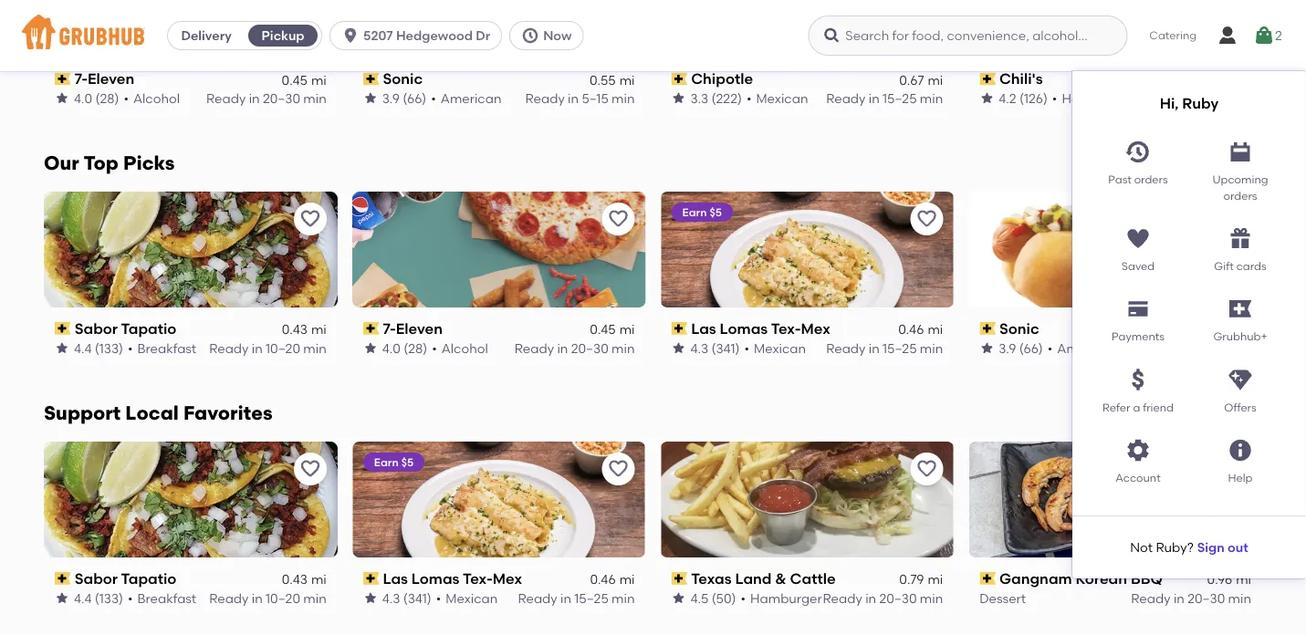 Task type: locate. For each thing, give the bounding box(es) containing it.
0 horizontal spatial mex
[[493, 570, 522, 588]]

mex
[[801, 320, 830, 338], [493, 570, 522, 588]]

orders inside upcoming orders
[[1224, 189, 1257, 202]]

svg image inside saved link
[[1125, 226, 1151, 251]]

caret right icon image up upcoming
[[1240, 156, 1255, 170]]

10–20
[[266, 341, 300, 356], [266, 591, 300, 606]]

sabor
[[75, 320, 118, 338], [75, 570, 118, 588]]

ruby
[[1182, 94, 1219, 112], [1156, 540, 1187, 555]]

alcohol
[[133, 91, 180, 106], [441, 341, 488, 356]]

0 horizontal spatial 0.46 mi
[[590, 572, 635, 588]]

2 sabor from the top
[[75, 570, 118, 588]]

ruby up "checkout"
[[1156, 540, 1187, 555]]

(133) for local
[[95, 591, 123, 606]]

2 4.4 from the top
[[74, 591, 92, 606]]

2 4.4 (133) from the top
[[74, 591, 123, 606]]

1 breakfast from the top
[[137, 341, 196, 356]]

subscription pass image for sonic
[[980, 323, 996, 336]]

1 vertical spatial eleven
[[396, 320, 443, 338]]

2 vertical spatial mexican
[[446, 591, 498, 606]]

1 horizontal spatial 4.3
[[690, 341, 708, 356]]

our top picks
[[44, 152, 175, 175]]

1 horizontal spatial 0.55
[[1206, 322, 1232, 338]]

1 horizontal spatial 3.9 (66)
[[999, 341, 1043, 356]]

1 vertical spatial las
[[383, 570, 408, 588]]

2 0.43 from the top
[[282, 572, 308, 588]]

sabor tapatio logo image
[[44, 192, 337, 308], [44, 442, 337, 558]]

ruby for not
[[1156, 540, 1187, 555]]

0.46 for the leftmost las lomas tex-mex logo
[[590, 572, 616, 588]]

0 vertical spatial mex
[[801, 320, 830, 338]]

2 ready in 10–20 min from the top
[[209, 591, 327, 606]]

0 horizontal spatial 4.0
[[74, 91, 92, 106]]

orders
[[1134, 173, 1168, 186], [1224, 189, 1257, 202]]

1 horizontal spatial las
[[691, 320, 716, 338]]

svg image inside account link
[[1125, 438, 1151, 463]]

1 vertical spatial • mexican
[[744, 341, 806, 356]]

2 vertical spatial 15–25
[[574, 591, 609, 606]]

hamburger down & at the right
[[750, 591, 822, 606]]

american up the refer a friend button
[[1057, 341, 1118, 356]]

tapatio
[[121, 320, 177, 338], [121, 570, 177, 588]]

Search for food, convenience, alcohol... search field
[[808, 16, 1128, 56]]

0 horizontal spatial lomas
[[411, 570, 460, 588]]

las lomas tex-mex
[[691, 320, 830, 338], [383, 570, 522, 588]]

catering button
[[1137, 15, 1209, 56]]

ready in 5–15 min down now
[[525, 91, 635, 106]]

0 horizontal spatial 0.55 mi
[[590, 72, 635, 88]]

1 4.4 from the top
[[74, 341, 92, 356]]

1 vertical spatial 7-
[[383, 320, 396, 338]]

1 vertical spatial • alcohol
[[432, 341, 488, 356]]

subscription pass image for chili's
[[980, 73, 996, 86]]

4.4 for support
[[74, 591, 92, 606]]

• mexican
[[747, 91, 808, 106], [744, 341, 806, 356], [436, 591, 498, 606]]

not ruby ? sign out
[[1130, 540, 1248, 555]]

2 sabor tapatio from the top
[[75, 570, 177, 588]]

2 0.43 mi from the top
[[282, 572, 327, 588]]

catering
[[1149, 29, 1197, 42]]

1 0.43 from the top
[[282, 322, 308, 338]]

main navigation navigation
[[0, 0, 1306, 579]]

1 horizontal spatial hamburger
[[1062, 91, 1134, 106]]

15–25 for sonic
[[883, 91, 917, 106]]

1 vertical spatial american
[[1057, 341, 1118, 356]]

1 caret right icon image from the top
[[1240, 156, 1255, 170]]

1 vertical spatial save this restaurant image
[[916, 458, 938, 480]]

ready in 15–25 min for 7-eleven
[[826, 341, 943, 356]]

0 vertical spatial breakfast
[[137, 341, 196, 356]]

1 vertical spatial mexican
[[754, 341, 806, 356]]

ruby right hi,
[[1182, 94, 1219, 112]]

ready in 15–25 min
[[826, 91, 943, 106], [826, 341, 943, 356], [518, 591, 635, 606]]

save this restaurant image for picks's sabor tapatio logo
[[299, 208, 321, 230]]

svg image for help
[[1228, 438, 1253, 463]]

1 vertical spatial (66)
[[1019, 341, 1043, 356]]

2 caret right icon image from the top
[[1240, 406, 1255, 420]]

svg image up payments
[[1125, 296, 1151, 322]]

2 (133) from the top
[[95, 591, 123, 606]]

1 vertical spatial 0.43 mi
[[282, 572, 327, 588]]

4.4 for our
[[74, 341, 92, 356]]

5207 hedgewood dr button
[[330, 21, 509, 50]]

1 horizontal spatial 0.45
[[590, 322, 616, 338]]

svg image up account
[[1125, 438, 1151, 463]]

5–15
[[582, 91, 609, 106], [1198, 341, 1225, 356]]

orders for upcoming orders
[[1224, 189, 1257, 202]]

• mexican for sonic
[[747, 91, 808, 106]]

(341)
[[712, 341, 740, 356], [403, 591, 432, 606]]

1 • breakfast from the top
[[128, 341, 196, 356]]

mexican
[[756, 91, 808, 106], [754, 341, 806, 356], [446, 591, 498, 606]]

0.43
[[282, 322, 308, 338], [282, 572, 308, 588]]

caret right icon image up "help" button
[[1240, 406, 1255, 420]]

0 vertical spatial 0.46
[[898, 322, 924, 338]]

(222)
[[712, 91, 742, 106]]

svg image inside past orders link
[[1125, 139, 1151, 165]]

0 vertical spatial • alcohol
[[124, 91, 180, 106]]

0 vertical spatial earn $5
[[682, 206, 722, 219]]

favorites
[[183, 402, 272, 425]]

sabor for our
[[75, 320, 118, 338]]

save this restaurant image
[[916, 208, 938, 230], [916, 458, 938, 480]]

proceed to checkout
[[1087, 562, 1219, 578]]

mexican for 7-eleven
[[754, 341, 806, 356]]

0 vertical spatial tapatio
[[121, 320, 177, 338]]

svg image up upcoming
[[1228, 139, 1253, 165]]

svg image up help
[[1228, 438, 1253, 463]]

• hamburger
[[1052, 91, 1134, 106], [741, 591, 822, 606]]

$5
[[710, 206, 722, 219], [401, 456, 414, 469]]

0 horizontal spatial tex-
[[463, 570, 493, 588]]

20–30 for texas land & cattle logo
[[879, 591, 917, 606]]

save this restaurant button for gangnam korean bbq logo
[[1219, 453, 1251, 486]]

mexican for sonic
[[756, 91, 808, 106]]

0 vertical spatial 5–15
[[582, 91, 609, 106]]

1 vertical spatial 4.3 (341)
[[382, 591, 432, 606]]

refer
[[1103, 401, 1130, 414]]

svg image inside now button
[[521, 26, 540, 45]]

• breakfast for favorites
[[128, 591, 196, 606]]

0.46 mi
[[898, 322, 943, 338], [590, 572, 635, 588]]

0.45 mi
[[282, 72, 327, 88], [590, 322, 635, 338]]

save this restaurant image for sonic logo
[[1224, 208, 1246, 230]]

1 horizontal spatial eleven
[[396, 320, 443, 338]]

tex-
[[771, 320, 801, 338], [463, 570, 493, 588]]

4.0
[[74, 91, 92, 106], [382, 341, 401, 356]]

svg image inside 2 button
[[1253, 25, 1275, 47]]

grubhub plus flag logo image
[[1229, 301, 1251, 318]]

1 vertical spatial breakfast
[[137, 591, 196, 606]]

1 horizontal spatial 5–15
[[1198, 341, 1225, 356]]

1 vertical spatial • american
[[1048, 341, 1118, 356]]

0 horizontal spatial earn
[[374, 456, 399, 469]]

hamburger down chili's link
[[1062, 91, 1134, 106]]

1 vertical spatial las lomas tex-mex
[[383, 570, 522, 588]]

0 vertical spatial • breakfast
[[128, 341, 196, 356]]

caret right icon image for support local favorites
[[1240, 406, 1255, 420]]

earn $5
[[682, 206, 722, 219], [374, 456, 414, 469]]

0 vertical spatial • mexican
[[747, 91, 808, 106]]

0 vertical spatial 7-
[[75, 70, 88, 88]]

svg image inside gift cards link
[[1228, 226, 1253, 251]]

0 vertical spatial (66)
[[403, 91, 427, 106]]

proceed to checkout button
[[1030, 554, 1275, 587]]

las lomas tex-mex logo image
[[661, 192, 953, 308], [353, 442, 645, 558]]

svg image inside payments 'link'
[[1125, 296, 1151, 322]]

grubhub+
[[1213, 330, 1267, 343]]

svg image left 5207
[[341, 26, 360, 45]]

1 vertical spatial 4.4 (133)
[[74, 591, 123, 606]]

out
[[1228, 540, 1248, 555]]

svg image inside offers link
[[1228, 367, 1253, 393]]

tapatio for top
[[121, 320, 177, 338]]

0.43 mi for our top picks
[[282, 322, 327, 338]]

to
[[1142, 562, 1155, 578]]

•
[[124, 91, 129, 106], [431, 91, 436, 106], [747, 91, 752, 106], [1052, 91, 1057, 106], [128, 341, 133, 356], [432, 341, 437, 356], [744, 341, 749, 356], [1048, 341, 1053, 356], [128, 591, 133, 606], [436, 591, 441, 606], [741, 591, 746, 606]]

1 horizontal spatial orders
[[1224, 189, 1257, 202]]

0 vertical spatial 4.3 (341)
[[690, 341, 740, 356]]

&
[[775, 570, 787, 588]]

1 horizontal spatial • hamburger
[[1052, 91, 1134, 106]]

0 vertical spatial 0.43 mi
[[282, 322, 327, 338]]

subscription pass image
[[55, 73, 71, 86], [363, 73, 379, 86], [671, 73, 687, 86], [55, 323, 71, 336], [363, 323, 379, 336], [55, 573, 71, 586], [363, 573, 379, 586], [980, 573, 996, 586]]

1 10–20 from the top
[[266, 341, 300, 356]]

0 vertical spatial (28)
[[95, 91, 119, 106]]

1 vertical spatial 10–20
[[266, 591, 300, 606]]

ready
[[206, 91, 246, 106], [525, 91, 565, 106], [826, 91, 866, 106], [1132, 91, 1172, 106], [209, 341, 249, 356], [515, 341, 554, 356], [826, 341, 866, 356], [1142, 341, 1181, 356], [209, 591, 249, 606], [518, 591, 557, 606], [823, 591, 862, 606], [1131, 591, 1171, 606]]

svg image inside 5207 hedgewood dr button
[[341, 26, 360, 45]]

0 horizontal spatial (341)
[[403, 591, 432, 606]]

1 horizontal spatial 4.0 (28)
[[382, 341, 427, 356]]

1 horizontal spatial mex
[[801, 320, 830, 338]]

• hamburger down chili's link
[[1052, 91, 1134, 106]]

(50)
[[712, 591, 736, 606]]

4.5 (50)
[[690, 591, 736, 606]]

(133)
[[95, 341, 123, 356], [95, 591, 123, 606]]

0 vertical spatial 15–25
[[883, 91, 917, 106]]

0.43 mi
[[282, 322, 327, 338], [282, 572, 327, 588]]

• breakfast
[[128, 341, 196, 356], [128, 591, 196, 606]]

0.55 mi down now button
[[590, 72, 635, 88]]

0 horizontal spatial (66)
[[403, 91, 427, 106]]

svg image
[[341, 26, 360, 45], [1125, 139, 1151, 165], [1228, 139, 1253, 165], [1125, 296, 1151, 322], [1228, 367, 1253, 393], [1125, 438, 1151, 463], [1228, 438, 1253, 463]]

svg image
[[1217, 25, 1239, 47], [1253, 25, 1275, 47], [521, 26, 540, 45], [823, 26, 841, 45], [1125, 226, 1151, 251], [1228, 226, 1253, 251], [1125, 367, 1151, 393]]

ready in 5–15 min up offers link
[[1142, 341, 1251, 356]]

0 vertical spatial (133)
[[95, 341, 123, 356]]

gangnam korean bbq
[[999, 570, 1163, 588]]

in
[[249, 91, 260, 106], [568, 91, 579, 106], [869, 91, 880, 106], [1175, 91, 1186, 106], [252, 341, 263, 356], [557, 341, 568, 356], [869, 341, 880, 356], [1184, 341, 1195, 356], [252, 591, 263, 606], [560, 591, 571, 606], [865, 591, 876, 606], [1174, 591, 1185, 606]]

0.96 mi
[[1207, 572, 1251, 588]]

sabor tapatio logo image for favorites
[[44, 442, 337, 558]]

• hamburger for 4.2 (126)
[[1052, 91, 1134, 106]]

0 vertical spatial orders
[[1134, 173, 1168, 186]]

1 vertical spatial (28)
[[404, 341, 427, 356]]

4.3 for the leftmost las lomas tex-mex logo
[[382, 591, 400, 606]]

subscription pass image
[[980, 73, 996, 86], [671, 323, 687, 336], [980, 323, 996, 336], [671, 573, 687, 586]]

sabor tapatio logo image for picks
[[44, 192, 337, 308]]

10–20 for support local favorites
[[266, 591, 300, 606]]

0 vertical spatial eleven
[[88, 70, 134, 88]]

support local favorites
[[44, 402, 272, 425]]

texas land & cattle logo image
[[660, 442, 954, 558]]

0.55
[[590, 72, 616, 88], [1206, 322, 1232, 338]]

(341) for the leftmost las lomas tex-mex logo
[[403, 591, 432, 606]]

20–30
[[263, 91, 300, 106], [1189, 91, 1226, 106], [571, 341, 609, 356], [879, 591, 917, 606], [1188, 591, 1225, 606]]

1 4.4 (133) from the top
[[74, 341, 123, 356]]

account
[[1116, 471, 1161, 485]]

1 0.43 mi from the top
[[282, 322, 327, 338]]

refer a friend
[[1103, 401, 1174, 414]]

2 • breakfast from the top
[[128, 591, 196, 606]]

1 vertical spatial 4.3
[[382, 591, 400, 606]]

sabor tapatio
[[75, 320, 177, 338], [75, 570, 177, 588]]

ruby for hi,
[[1182, 94, 1219, 112]]

1 horizontal spatial earn
[[682, 206, 707, 219]]

0 vertical spatial mexican
[[756, 91, 808, 106]]

0 vertical spatial tex-
[[771, 320, 801, 338]]

1 vertical spatial tex-
[[463, 570, 493, 588]]

• american down dr on the top
[[431, 91, 502, 106]]

3.9 (66)
[[382, 91, 427, 106], [999, 341, 1043, 356]]

0.46
[[898, 322, 924, 338], [590, 572, 616, 588]]

0.55 down now button
[[590, 72, 616, 88]]

20–30 for gangnam korean bbq logo
[[1188, 591, 1225, 606]]

saved link
[[1087, 218, 1189, 274]]

• mexican for 7-eleven
[[744, 341, 806, 356]]

american
[[441, 91, 502, 106], [1057, 341, 1118, 356]]

0 horizontal spatial american
[[441, 91, 502, 106]]

15–25 for 7-eleven
[[883, 341, 917, 356]]

(126)
[[1020, 91, 1048, 106]]

0 vertical spatial sabor tapatio logo image
[[44, 192, 337, 308]]

0 vertical spatial 0.43
[[282, 322, 308, 338]]

0 vertical spatial sabor tapatio
[[75, 320, 177, 338]]

1 sabor from the top
[[75, 320, 118, 338]]

0 horizontal spatial 0.46
[[590, 572, 616, 588]]

las
[[691, 320, 716, 338], [383, 570, 408, 588]]

3.3 (222)
[[690, 91, 742, 106]]

1 horizontal spatial las lomas tex-mex
[[691, 320, 830, 338]]

1 horizontal spatial 0.55 mi
[[1206, 322, 1251, 338]]

5–15 down now button
[[582, 91, 609, 106]]

(341) for top las lomas tex-mex logo
[[712, 341, 740, 356]]

svg image for account
[[1125, 438, 1151, 463]]

1 tapatio from the top
[[121, 320, 177, 338]]

• hamburger down & at the right
[[741, 591, 822, 606]]

0 vertical spatial hamburger
[[1062, 91, 1134, 106]]

1 vertical spatial 0.55 mi
[[1206, 322, 1251, 338]]

1 horizontal spatial 3.9
[[999, 341, 1016, 356]]

svg image inside upcoming orders link
[[1228, 139, 1253, 165]]

sonic
[[383, 70, 423, 88], [999, 320, 1039, 338]]

2 breakfast from the top
[[137, 591, 196, 606]]

ready in 20–30 min for 7-eleven logo
[[515, 341, 635, 356]]

save this restaurant image for gangnam korean bbq logo
[[1224, 458, 1246, 480]]

2 vertical spatial • mexican
[[436, 591, 498, 606]]

1 sabor tapatio from the top
[[75, 320, 177, 338]]

1 vertical spatial sonic
[[999, 320, 1039, 338]]

ready in 10–20 min
[[209, 341, 327, 356], [209, 591, 327, 606]]

• american
[[431, 91, 502, 106], [1048, 341, 1118, 356]]

4.4 (133)
[[74, 341, 123, 356], [74, 591, 123, 606]]

0.55 down grubhub plus flag logo on the right of the page
[[1206, 322, 1232, 338]]

10–20 for our top picks
[[266, 341, 300, 356]]

svg image for offers
[[1228, 367, 1253, 393]]

1 vertical spatial ruby
[[1156, 540, 1187, 555]]

7-eleven
[[75, 70, 134, 88], [383, 320, 443, 338]]

refer a friend button
[[1087, 360, 1189, 416]]

0 vertical spatial ready in 10–20 min
[[209, 341, 327, 356]]

1 ready in 10–20 min from the top
[[209, 341, 327, 356]]

save this restaurant button for 7-eleven logo
[[602, 203, 635, 236]]

1 sabor tapatio logo image from the top
[[44, 192, 337, 308]]

0 vertical spatial american
[[441, 91, 502, 106]]

orders right past
[[1134, 173, 1168, 186]]

0 horizontal spatial • alcohol
[[124, 91, 180, 106]]

dr
[[476, 28, 490, 43]]

svg image up offers
[[1228, 367, 1253, 393]]

save this restaurant image
[[299, 208, 321, 230], [607, 208, 629, 230], [1224, 208, 1246, 230], [299, 458, 321, 480], [607, 458, 629, 480], [1224, 458, 1246, 480]]

1 (133) from the top
[[95, 341, 123, 356]]

7-
[[75, 70, 88, 88], [383, 320, 396, 338]]

subscription pass image inside chili's link
[[980, 73, 996, 86]]

american down dr on the top
[[441, 91, 502, 106]]

land
[[735, 570, 772, 588]]

0.43 for picks
[[282, 322, 308, 338]]

svg image inside the refer a friend button
[[1125, 367, 1151, 393]]

help button
[[1189, 430, 1292, 486]]

orders down upcoming
[[1224, 189, 1257, 202]]

korean
[[1076, 570, 1127, 588]]

3.9
[[382, 91, 400, 106], [999, 341, 1016, 356]]

earn
[[682, 206, 707, 219], [374, 456, 399, 469]]

1 horizontal spatial 4.3 (341)
[[690, 341, 740, 356]]

0.67 mi
[[899, 72, 943, 88]]

0 vertical spatial caret right icon image
[[1240, 156, 1255, 170]]

7-eleven logo image
[[352, 192, 646, 308]]

svg image inside "help" button
[[1228, 438, 1253, 463]]

1 vertical spatial 15–25
[[883, 341, 917, 356]]

2 tapatio from the top
[[121, 570, 177, 588]]

0.55 mi down grubhub plus flag logo on the right of the page
[[1206, 322, 1251, 338]]

0 vertical spatial save this restaurant image
[[916, 208, 938, 230]]

2 10–20 from the top
[[266, 591, 300, 606]]

5–15 up offers link
[[1198, 341, 1225, 356]]

caret right icon image
[[1240, 156, 1255, 170], [1240, 406, 1255, 420]]

0.43 for favorites
[[282, 572, 308, 588]]

0 horizontal spatial 0.45
[[282, 72, 308, 88]]

• american up refer at right
[[1048, 341, 1118, 356]]

svg image up past orders
[[1125, 139, 1151, 165]]

1 vertical spatial las lomas tex-mex logo image
[[353, 442, 645, 558]]

bbq
[[1131, 570, 1163, 588]]

2 sabor tapatio logo image from the top
[[44, 442, 337, 558]]

subscription pass image for texas land & cattle
[[671, 573, 687, 586]]

hamburger
[[1062, 91, 1134, 106], [750, 591, 822, 606]]

1 horizontal spatial 7-eleven
[[383, 320, 443, 338]]

star icon image
[[55, 91, 69, 106], [363, 91, 378, 106], [671, 91, 686, 106], [980, 91, 994, 106], [55, 341, 69, 356], [363, 341, 378, 356], [671, 341, 686, 356], [980, 341, 994, 356], [55, 591, 69, 606], [363, 591, 378, 606], [671, 591, 686, 606]]



Task type: vqa. For each thing, say whether or not it's contained in the screenshot.
VIRGIN
no



Task type: describe. For each thing, give the bounding box(es) containing it.
0 horizontal spatial 4.3 (341)
[[382, 591, 432, 606]]

svg image for refer a friend
[[1125, 367, 1151, 393]]

top
[[83, 152, 119, 175]]

sabor tapatio for top
[[75, 320, 177, 338]]

past orders
[[1108, 173, 1168, 186]]

sonic logo image
[[969, 192, 1262, 308]]

save this restaurant image for favorites's sabor tapatio logo
[[299, 458, 321, 480]]

0 horizontal spatial 3.9 (66)
[[382, 91, 427, 106]]

2 vertical spatial ready in 15–25 min
[[518, 591, 635, 606]]

offers
[[1224, 401, 1257, 414]]

1 vertical spatial earn
[[374, 456, 399, 469]]

0 horizontal spatial 0.45 mi
[[282, 72, 327, 88]]

grubhub+ button
[[1189, 289, 1292, 345]]

save this restaurant image for 7-eleven logo
[[607, 208, 629, 230]]

0 horizontal spatial 7-
[[75, 70, 88, 88]]

?
[[1187, 540, 1194, 555]]

gift cards link
[[1189, 218, 1292, 274]]

caret right icon image for our top picks
[[1240, 156, 1255, 170]]

tapatio for local
[[121, 570, 177, 588]]

1 vertical spatial earn $5
[[374, 456, 414, 469]]

a
[[1133, 401, 1140, 414]]

1 horizontal spatial american
[[1057, 341, 1118, 356]]

offers link
[[1189, 360, 1292, 416]]

chili's link
[[980, 69, 1251, 90]]

svg image for 5207 hedgewood dr
[[341, 26, 360, 45]]

0 horizontal spatial (28)
[[95, 91, 119, 106]]

1 horizontal spatial • alcohol
[[432, 341, 488, 356]]

• hamburger for 4.5 (50)
[[741, 591, 822, 606]]

save this restaurant button for texas land & cattle logo
[[910, 453, 943, 486]]

• breakfast for picks
[[128, 341, 196, 356]]

1 save this restaurant image from the top
[[916, 208, 938, 230]]

proceed
[[1087, 562, 1139, 578]]

svg image for past orders
[[1125, 139, 1151, 165]]

1 horizontal spatial (28)
[[404, 341, 427, 356]]

pickup button
[[245, 21, 321, 50]]

1 horizontal spatial 7-
[[383, 320, 396, 338]]

ready in 10–20 min for our top picks
[[209, 341, 327, 356]]

1 vertical spatial 3.9 (66)
[[999, 341, 1043, 356]]

0 horizontal spatial las lomas tex-mex logo image
[[353, 442, 645, 558]]

0 vertical spatial las lomas tex-mex logo image
[[661, 192, 953, 308]]

0 vertical spatial 0.55
[[590, 72, 616, 88]]

chili's
[[999, 70, 1043, 88]]

upcoming
[[1213, 173, 1268, 186]]

local
[[125, 402, 179, 425]]

svg image for now
[[521, 26, 540, 45]]

upcoming orders
[[1213, 173, 1268, 202]]

not
[[1130, 540, 1153, 555]]

4.2
[[999, 91, 1016, 106]]

saved
[[1122, 260, 1155, 273]]

4.4 (133) for our
[[74, 341, 123, 356]]

1 vertical spatial 0.45
[[590, 322, 616, 338]]

subscription pass image for las lomas tex-mex
[[671, 323, 687, 336]]

5207 hedgewood dr
[[363, 28, 490, 43]]

0 vertical spatial ready in 5–15 min
[[525, 91, 635, 106]]

4.3 for top las lomas tex-mex logo
[[690, 341, 708, 356]]

cattle
[[790, 570, 836, 588]]

2 button
[[1253, 19, 1282, 52]]

delivery
[[181, 28, 232, 43]]

1 horizontal spatial $5
[[710, 206, 722, 219]]

(133) for top
[[95, 341, 123, 356]]

2
[[1275, 28, 1282, 43]]

account link
[[1087, 430, 1189, 486]]

save this restaurant button for sonic logo
[[1219, 203, 1251, 236]]

dessert
[[980, 591, 1026, 606]]

ready in 15–25 min for sonic
[[826, 91, 943, 106]]

0.79
[[899, 572, 924, 588]]

past
[[1108, 173, 1132, 186]]

4.2 (126)
[[999, 91, 1048, 106]]

payments
[[1112, 330, 1165, 343]]

4.5
[[690, 591, 709, 606]]

20–30 for 7-eleven logo
[[571, 341, 609, 356]]

0 horizontal spatial las
[[383, 570, 408, 588]]

gangnam korean bbq logo image
[[969, 442, 1262, 558]]

gift cards
[[1214, 260, 1267, 273]]

gangnam
[[999, 570, 1072, 588]]

1 horizontal spatial 0.46 mi
[[898, 322, 943, 338]]

hamburger for 4.5 (50)
[[750, 591, 822, 606]]

upcoming orders link
[[1189, 132, 1292, 204]]

3.3
[[690, 91, 708, 106]]

our
[[44, 152, 79, 175]]

hi,
[[1160, 94, 1179, 112]]

4.4 (133) for support
[[74, 591, 123, 606]]

2 save this restaurant image from the top
[[916, 458, 938, 480]]

hi, ruby
[[1160, 94, 1219, 112]]

svg image for saved
[[1125, 226, 1151, 251]]

svg image for payments
[[1125, 296, 1151, 322]]

cards
[[1236, 260, 1267, 273]]

pickup
[[262, 28, 305, 43]]

orders for past orders
[[1134, 173, 1168, 186]]

1 horizontal spatial sonic
[[999, 320, 1039, 338]]

delivery button
[[168, 21, 245, 50]]

1 horizontal spatial 0.45 mi
[[590, 322, 635, 338]]

svg image for 2
[[1253, 25, 1275, 47]]

0 horizontal spatial 3.9
[[382, 91, 400, 106]]

svg image for gift cards
[[1228, 226, 1253, 251]]

chipotle
[[691, 70, 753, 88]]

0.79 mi
[[899, 572, 943, 588]]

0.43 mi for support local favorites
[[282, 572, 327, 588]]

1 horizontal spatial (66)
[[1019, 341, 1043, 356]]

0 vertical spatial sonic
[[383, 70, 423, 88]]

ready in 10–20 min for support local favorites
[[209, 591, 327, 606]]

now
[[543, 28, 572, 43]]

0 vertical spatial 0.45
[[282, 72, 308, 88]]

breakfast for favorites
[[137, 591, 196, 606]]

1 vertical spatial 0.55
[[1206, 322, 1232, 338]]

0 horizontal spatial • american
[[431, 91, 502, 106]]

texas land & cattle
[[691, 570, 836, 588]]

svg image for upcoming orders
[[1228, 139, 1253, 165]]

now button
[[509, 21, 591, 50]]

sign out button
[[1197, 531, 1248, 564]]

0.96
[[1207, 572, 1232, 588]]

1 vertical spatial 3.9
[[999, 341, 1016, 356]]

1 vertical spatial 7-eleven
[[383, 320, 443, 338]]

1 vertical spatial 0.46 mi
[[590, 572, 635, 588]]

1 vertical spatial 5–15
[[1198, 341, 1225, 356]]

checkout
[[1158, 562, 1219, 578]]

breakfast for picks
[[137, 341, 196, 356]]

1 horizontal spatial earn $5
[[682, 206, 722, 219]]

0 vertical spatial las
[[691, 320, 716, 338]]

save this restaurant button for favorites's sabor tapatio logo
[[294, 453, 327, 486]]

payments link
[[1087, 289, 1189, 345]]

0.67
[[899, 72, 924, 88]]

1 horizontal spatial 4.0
[[382, 341, 401, 356]]

sabor for support
[[75, 570, 118, 588]]

hedgewood
[[396, 28, 473, 43]]

0 vertical spatial alcohol
[[133, 91, 180, 106]]

gift
[[1214, 260, 1234, 273]]

0 horizontal spatial $5
[[401, 456, 414, 469]]

5207
[[363, 28, 393, 43]]

1 horizontal spatial lomas
[[720, 320, 768, 338]]

support
[[44, 402, 121, 425]]

0 vertical spatial earn
[[682, 206, 707, 219]]

0 horizontal spatial las lomas tex-mex
[[383, 570, 522, 588]]

1 horizontal spatial alcohol
[[441, 341, 488, 356]]

1 vertical spatial ready in 5–15 min
[[1142, 341, 1251, 356]]

chipotle logo image
[[749, 0, 865, 58]]

1 horizontal spatial • american
[[1048, 341, 1118, 356]]

ready in 20–30 min for texas land & cattle logo
[[823, 591, 943, 606]]

hamburger for 4.2 (126)
[[1062, 91, 1134, 106]]

texas
[[691, 570, 732, 588]]

picks
[[123, 152, 175, 175]]

ready in 20–30 min for gangnam korean bbq logo
[[1131, 591, 1251, 606]]

0 vertical spatial 4.0 (28)
[[74, 91, 119, 106]]

sign
[[1197, 540, 1225, 555]]

save this restaurant button for picks's sabor tapatio logo
[[294, 203, 327, 236]]

sabor tapatio for local
[[75, 570, 177, 588]]

0 horizontal spatial 7-eleven
[[75, 70, 134, 88]]

past orders link
[[1087, 132, 1189, 204]]

0 vertical spatial 4.0
[[74, 91, 92, 106]]

friend
[[1143, 401, 1174, 414]]

help
[[1228, 471, 1253, 485]]

0.46 for top las lomas tex-mex logo
[[898, 322, 924, 338]]



